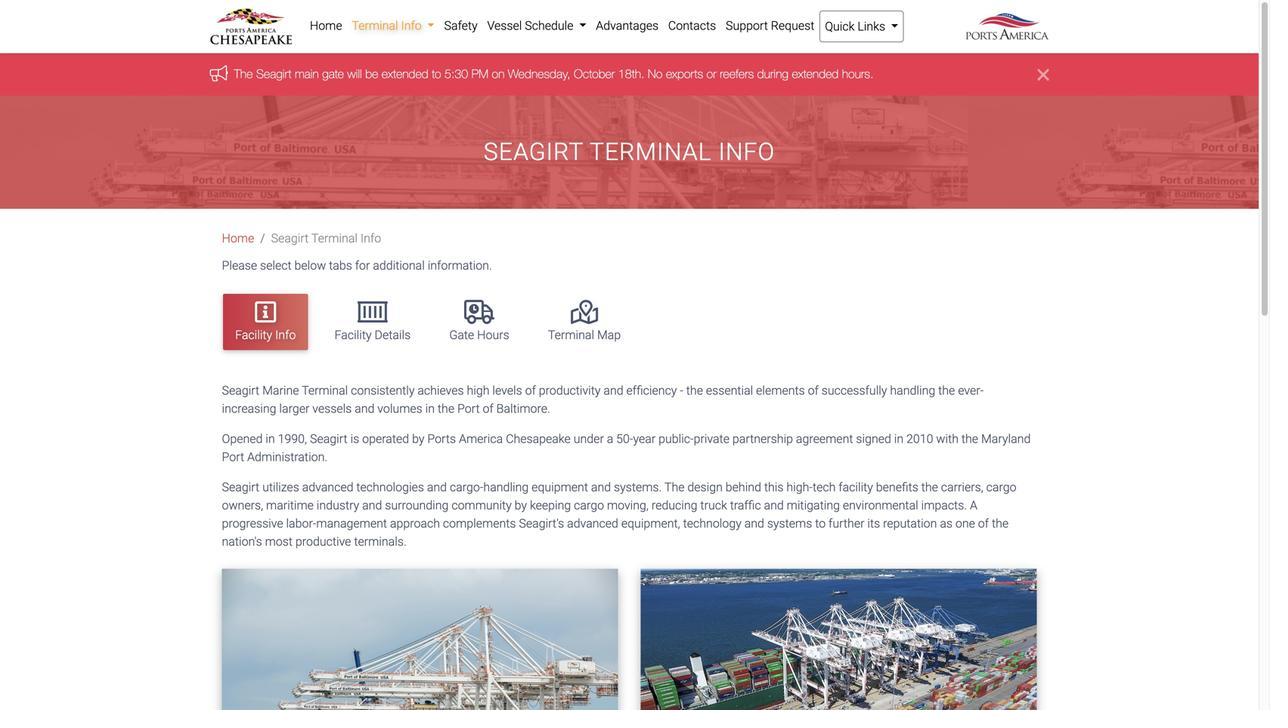 Task type: describe. For each thing, give the bounding box(es) containing it.
please
[[222, 259, 257, 273]]

0 vertical spatial seagirt terminal info
[[484, 138, 775, 166]]

vessel schedule
[[487, 19, 576, 33]]

facility
[[839, 481, 873, 495]]

2010
[[907, 432, 933, 447]]

utilizes
[[262, 481, 299, 495]]

the inside the opened in 1990, seagirt is operated by ports america chesapeake under a 50-year public-private partnership agreement signed in 2010 with the maryland port administration.
[[962, 432, 978, 447]]

traffic
[[730, 499, 761, 513]]

progressive
[[222, 517, 283, 531]]

info inside tab list
[[275, 328, 296, 342]]

the down achieves
[[438, 402, 454, 416]]

0 vertical spatial cargo
[[986, 481, 1017, 495]]

industry
[[317, 499, 359, 513]]

details
[[375, 328, 411, 342]]

safety
[[444, 19, 478, 33]]

maryland
[[981, 432, 1031, 447]]

tab panel containing seagirt marine terminal consistently achieves high levels of productivity and efficiency - the essential elements of successfully handling the ever- increasing larger vessels and volumes in the port of baltimore.
[[211, 382, 1048, 711]]

and down consistently
[[355, 402, 375, 416]]

wednesday,
[[508, 66, 571, 81]]

the seagirt main gate will be extended to 5:30 pm on wednesday, october 18th.  no exports or reefers during extended hours. alert
[[0, 53, 1259, 96]]

maritime
[[266, 499, 314, 513]]

hours
[[477, 328, 509, 342]]

5:30
[[445, 66, 468, 81]]

seagirt marine terminal consistently achieves high levels of productivity and efficiency - the essential elements of successfully handling the ever- increasing larger vessels and volumes in the port of baltimore.
[[222, 384, 984, 416]]

gate hours
[[449, 328, 509, 342]]

1 vertical spatial advanced
[[567, 517, 618, 531]]

for
[[355, 259, 370, 273]]

the inside seagirt utilizes advanced technologies and cargo-handling equipment and systems. the design behind this high-tech facility benefits the carriers, cargo owners, maritime industry and surrounding community by keeping cargo moving, reducing truck traffic and mitigating environmental impacts.  a progressive labor-management approach complements seagirt's advanced equipment, technology and systems to further its reputation as one of the nation's most productive terminals.
[[665, 481, 685, 495]]

handling inside seagirt utilizes advanced technologies and cargo-handling equipment and systems. the design behind this high-tech facility benefits the carriers, cargo owners, maritime industry and surrounding community by keeping cargo moving, reducing truck traffic and mitigating environmental impacts.  a progressive labor-management approach complements seagirt's advanced equipment, technology and systems to further its reputation as one of the nation's most productive terminals.
[[483, 481, 529, 495]]

terminals.
[[354, 535, 407, 549]]

will
[[347, 66, 362, 81]]

hours.
[[842, 66, 874, 81]]

additional
[[373, 259, 425, 273]]

terminal inside tab list
[[548, 328, 594, 342]]

of right elements
[[808, 384, 819, 398]]

equipment,
[[621, 517, 680, 531]]

tabs
[[329, 259, 352, 273]]

by inside the opened in 1990, seagirt is operated by ports america chesapeake under a 50-year public-private partnership agreement signed in 2010 with the maryland port administration.
[[412, 432, 424, 447]]

october
[[574, 66, 615, 81]]

carriers,
[[941, 481, 983, 495]]

0 horizontal spatial advanced
[[302, 481, 353, 495]]

links
[[858, 19, 885, 34]]

facility info link
[[223, 294, 308, 350]]

1 extended from the left
[[382, 66, 428, 81]]

chesapeake
[[506, 432, 571, 447]]

design
[[688, 481, 723, 495]]

behind
[[726, 481, 761, 495]]

and left efficiency
[[604, 384, 623, 398]]

agreement
[[796, 432, 853, 447]]

2 horizontal spatial in
[[894, 432, 904, 447]]

and up "moving,"
[[591, 481, 611, 495]]

terminal map link
[[536, 294, 633, 350]]

below
[[295, 259, 326, 273]]

levels
[[493, 384, 522, 398]]

bullhorn image
[[210, 65, 234, 81]]

of up baltimore. on the left bottom
[[525, 384, 536, 398]]

close image
[[1038, 65, 1049, 83]]

seagirt inside seagirt utilizes advanced technologies and cargo-handling equipment and systems. the design behind this high-tech facility benefits the carriers, cargo owners, maritime industry and surrounding community by keeping cargo moving, reducing truck traffic and mitigating environmental impacts.  a progressive labor-management approach complements seagirt's advanced equipment, technology and systems to further its reputation as one of the nation's most productive terminals.
[[222, 481, 259, 495]]

mitigating
[[787, 499, 840, 513]]

reducing
[[652, 499, 698, 513]]

schedule
[[525, 19, 574, 33]]

the seagirt main gate will be extended to 5:30 pm on wednesday, october 18th.  no exports or reefers during extended hours.
[[234, 66, 874, 81]]

and up surrounding
[[427, 481, 447, 495]]

productive
[[296, 535, 351, 549]]

marine
[[262, 384, 299, 398]]

impacts.
[[921, 499, 967, 513]]

public-
[[659, 432, 694, 447]]

terminal inside seagirt marine terminal consistently achieves high levels of productivity and efficiency - the essential elements of successfully handling the ever- increasing larger vessels and volumes in the port of baltimore.
[[302, 384, 348, 398]]

seagirt utilizes advanced technologies and cargo-handling equipment and systems. the design behind this high-tech facility benefits the carriers, cargo owners, maritime industry and surrounding community by keeping cargo moving, reducing truck traffic and mitigating environmental impacts.  a progressive labor-management approach complements seagirt's advanced equipment, technology and systems to further its reputation as one of the nation's most productive terminals.
[[222, 481, 1017, 549]]

50-
[[616, 432, 633, 447]]

facility info
[[235, 328, 296, 342]]

support request
[[726, 19, 815, 33]]

on
[[492, 66, 505, 81]]

with
[[936, 432, 959, 447]]

successfully
[[822, 384, 887, 398]]

quick
[[825, 19, 855, 34]]

the right -
[[686, 384, 703, 398]]

facility details
[[335, 328, 411, 342]]

to inside alert
[[432, 66, 441, 81]]

and down technologies
[[362, 499, 382, 513]]

of inside seagirt utilizes advanced technologies and cargo-handling equipment and systems. the design behind this high-tech facility benefits the carriers, cargo owners, maritime industry and surrounding community by keeping cargo moving, reducing truck traffic and mitigating environmental impacts.  a progressive labor-management approach complements seagirt's advanced equipment, technology and systems to further its reputation as one of the nation's most productive terminals.
[[978, 517, 989, 531]]

seagirt inside the opened in 1990, seagirt is operated by ports america chesapeake under a 50-year public-private partnership agreement signed in 2010 with the maryland port administration.
[[310, 432, 348, 447]]

gate hours link
[[437, 294, 521, 350]]

facility for facility info
[[235, 328, 272, 342]]

support
[[726, 19, 768, 33]]

complements
[[443, 517, 516, 531]]

terminal map
[[548, 328, 621, 342]]

surrounding
[[385, 499, 449, 513]]

18th.
[[618, 66, 645, 81]]

its
[[868, 517, 880, 531]]

select
[[260, 259, 292, 273]]

efficiency
[[626, 384, 677, 398]]

under
[[574, 432, 604, 447]]

quick links link
[[819, 11, 904, 42]]

0 horizontal spatial cargo
[[574, 499, 604, 513]]

safety link
[[439, 11, 482, 41]]

labor-
[[286, 517, 316, 531]]

in inside seagirt marine terminal consistently achieves high levels of productivity and efficiency - the essential elements of successfully handling the ever- increasing larger vessels and volumes in the port of baltimore.
[[425, 402, 435, 416]]

private
[[694, 432, 730, 447]]

keeping
[[530, 499, 571, 513]]

advantages link
[[591, 11, 663, 41]]

pm
[[472, 66, 488, 81]]



Task type: vqa. For each thing, say whether or not it's contained in the screenshot.
Opened
yes



Task type: locate. For each thing, give the bounding box(es) containing it.
tech
[[813, 481, 836, 495]]

the up reducing
[[665, 481, 685, 495]]

productivity
[[539, 384, 601, 398]]

the inside the seagirt main gate will be extended to 5:30 pm on wednesday, october 18th.  no exports or reefers during extended hours. alert
[[234, 66, 253, 81]]

volumes
[[377, 402, 422, 416]]

0 horizontal spatial to
[[432, 66, 441, 81]]

0 horizontal spatial by
[[412, 432, 424, 447]]

by inside seagirt utilizes advanced technologies and cargo-handling equipment and systems. the design behind this high-tech facility benefits the carriers, cargo owners, maritime industry and surrounding community by keeping cargo moving, reducing truck traffic and mitigating environmental impacts.  a progressive labor-management approach complements seagirt's advanced equipment, technology and systems to further its reputation as one of the nation's most productive terminals.
[[515, 499, 527, 513]]

the
[[686, 384, 703, 398], [938, 384, 955, 398], [438, 402, 454, 416], [962, 432, 978, 447], [921, 481, 938, 495], [992, 517, 1009, 531]]

advanced up "industry"
[[302, 481, 353, 495]]

home up the gate on the left of the page
[[310, 19, 342, 33]]

0 vertical spatial handling
[[890, 384, 935, 398]]

the right the one
[[992, 517, 1009, 531]]

be
[[365, 66, 378, 81]]

reputation
[[883, 517, 937, 531]]

1 horizontal spatial home link
[[305, 11, 347, 41]]

facility
[[235, 328, 272, 342], [335, 328, 372, 342]]

1 horizontal spatial seagirt terminal info
[[484, 138, 775, 166]]

approach
[[390, 517, 440, 531]]

1 horizontal spatial extended
[[792, 66, 839, 81]]

a
[[970, 499, 978, 513]]

information.
[[428, 259, 492, 273]]

further
[[829, 517, 865, 531]]

home up 'please'
[[222, 231, 254, 246]]

increasing
[[222, 402, 276, 416]]

tab list containing facility info
[[216, 287, 1049, 358]]

1 vertical spatial by
[[515, 499, 527, 513]]

support request link
[[721, 11, 819, 41]]

1 horizontal spatial home
[[310, 19, 342, 33]]

port inside the opened in 1990, seagirt is operated by ports america chesapeake under a 50-year public-private partnership agreement signed in 2010 with the maryland port administration.
[[222, 450, 244, 465]]

home link up the gate on the left of the page
[[305, 11, 347, 41]]

to inside seagirt utilizes advanced technologies and cargo-handling equipment and systems. the design behind this high-tech facility benefits the carriers, cargo owners, maritime industry and surrounding community by keeping cargo moving, reducing truck traffic and mitigating environmental impacts.  a progressive labor-management approach complements seagirt's advanced equipment, technology and systems to further its reputation as one of the nation's most productive terminals.
[[815, 517, 826, 531]]

consistently
[[351, 384, 415, 398]]

ports
[[427, 432, 456, 447]]

of right the one
[[978, 517, 989, 531]]

0 horizontal spatial seagirt terminal info
[[271, 231, 381, 246]]

1 horizontal spatial seagirt terminal image
[[641, 569, 1037, 711]]

seagirt terminal image
[[222, 569, 618, 711], [641, 569, 1037, 711]]

elements
[[756, 384, 805, 398]]

essential
[[706, 384, 753, 398]]

contacts link
[[663, 11, 721, 41]]

gate
[[449, 328, 474, 342]]

moving,
[[607, 499, 649, 513]]

facility up marine at the bottom left
[[235, 328, 272, 342]]

1 vertical spatial handling
[[483, 481, 529, 495]]

or
[[707, 66, 717, 81]]

during
[[757, 66, 789, 81]]

facility left details
[[335, 328, 372, 342]]

tab panel
[[211, 382, 1048, 711]]

reefers
[[720, 66, 754, 81]]

signed
[[856, 432, 891, 447]]

high
[[467, 384, 490, 398]]

baltimore.
[[496, 402, 550, 416]]

cargo right carriers,
[[986, 481, 1017, 495]]

0 vertical spatial the
[[234, 66, 253, 81]]

1 horizontal spatial cargo
[[986, 481, 1017, 495]]

0 vertical spatial home
[[310, 19, 342, 33]]

handling
[[890, 384, 935, 398], [483, 481, 529, 495]]

advanced down "moving,"
[[567, 517, 618, 531]]

in down achieves
[[425, 402, 435, 416]]

advanced
[[302, 481, 353, 495], [567, 517, 618, 531]]

facility for facility details
[[335, 328, 372, 342]]

1 horizontal spatial to
[[815, 517, 826, 531]]

ever-
[[958, 384, 984, 398]]

1 vertical spatial the
[[665, 481, 685, 495]]

america
[[459, 432, 503, 447]]

1 horizontal spatial advanced
[[567, 517, 618, 531]]

no
[[648, 66, 663, 81]]

benefits
[[876, 481, 918, 495]]

extended right the "during"
[[792, 66, 839, 81]]

equipment
[[532, 481, 588, 495]]

the up impacts.
[[921, 481, 938, 495]]

and down traffic
[[745, 517, 764, 531]]

seagirt inside seagirt marine terminal consistently achieves high levels of productivity and efficiency - the essential elements of successfully handling the ever- increasing larger vessels and volumes in the port of baltimore.
[[222, 384, 259, 398]]

by
[[412, 432, 424, 447], [515, 499, 527, 513]]

main
[[295, 66, 319, 81]]

1 seagirt terminal image from the left
[[222, 569, 618, 711]]

by left ports
[[412, 432, 424, 447]]

truck
[[700, 499, 727, 513]]

1990,
[[278, 432, 307, 447]]

0 horizontal spatial home
[[222, 231, 254, 246]]

cargo
[[986, 481, 1017, 495], [574, 499, 604, 513]]

the left main
[[234, 66, 253, 81]]

contacts
[[668, 19, 716, 33]]

of down high
[[483, 402, 494, 416]]

1 vertical spatial to
[[815, 517, 826, 531]]

high-
[[787, 481, 813, 495]]

port down the opened
[[222, 450, 244, 465]]

is
[[350, 432, 359, 447]]

2 seagirt terminal image from the left
[[641, 569, 1037, 711]]

as
[[940, 517, 953, 531]]

port inside seagirt marine terminal consistently achieves high levels of productivity and efficiency - the essential elements of successfully handling the ever- increasing larger vessels and volumes in the port of baltimore.
[[457, 402, 480, 416]]

map
[[597, 328, 621, 342]]

1 horizontal spatial facility
[[335, 328, 372, 342]]

1 vertical spatial home link
[[222, 231, 254, 246]]

handling up 2010
[[890, 384, 935, 398]]

0 horizontal spatial facility
[[235, 328, 272, 342]]

2 facility from the left
[[335, 328, 372, 342]]

-
[[680, 384, 683, 398]]

the
[[234, 66, 253, 81], [665, 481, 685, 495]]

1 vertical spatial home
[[222, 231, 254, 246]]

achieves
[[418, 384, 464, 398]]

seagirt
[[256, 66, 291, 81], [484, 138, 583, 166], [271, 231, 309, 246], [222, 384, 259, 398], [310, 432, 348, 447], [222, 481, 259, 495]]

0 horizontal spatial port
[[222, 450, 244, 465]]

1 horizontal spatial port
[[457, 402, 480, 416]]

facility details link
[[322, 294, 423, 350]]

the left ever-
[[938, 384, 955, 398]]

larger
[[279, 402, 309, 416]]

home link up 'please'
[[222, 231, 254, 246]]

extended right be
[[382, 66, 428, 81]]

the right with
[[962, 432, 978, 447]]

terminal info link
[[347, 11, 439, 41]]

request
[[771, 19, 815, 33]]

a
[[607, 432, 613, 447]]

info
[[401, 19, 422, 33], [719, 138, 775, 166], [361, 231, 381, 246], [275, 328, 296, 342]]

0 vertical spatial to
[[432, 66, 441, 81]]

0 horizontal spatial the
[[234, 66, 253, 81]]

most
[[265, 535, 293, 549]]

0 horizontal spatial home link
[[222, 231, 254, 246]]

0 horizontal spatial extended
[[382, 66, 428, 81]]

to left 5:30
[[432, 66, 441, 81]]

of
[[525, 384, 536, 398], [808, 384, 819, 398], [483, 402, 494, 416], [978, 517, 989, 531]]

0 vertical spatial by
[[412, 432, 424, 447]]

1 horizontal spatial in
[[425, 402, 435, 416]]

0 horizontal spatial seagirt terminal image
[[222, 569, 618, 711]]

by up seagirt's
[[515, 499, 527, 513]]

0 horizontal spatial handling
[[483, 481, 529, 495]]

0 vertical spatial advanced
[[302, 481, 353, 495]]

0 horizontal spatial in
[[266, 432, 275, 447]]

vessels
[[312, 402, 352, 416]]

1 horizontal spatial by
[[515, 499, 527, 513]]

1 horizontal spatial handling
[[890, 384, 935, 398]]

the seagirt main gate will be extended to 5:30 pm on wednesday, october 18th.  no exports or reefers during extended hours. link
[[234, 66, 874, 81]]

seagirt inside alert
[[256, 66, 291, 81]]

advantages
[[596, 19, 659, 33]]

community
[[452, 499, 512, 513]]

and down the this
[[764, 499, 784, 513]]

0 vertical spatial port
[[457, 402, 480, 416]]

handling up community
[[483, 481, 529, 495]]

cargo-
[[450, 481, 483, 495]]

year
[[633, 432, 656, 447]]

1 vertical spatial port
[[222, 450, 244, 465]]

1 facility from the left
[[235, 328, 272, 342]]

2 extended from the left
[[792, 66, 839, 81]]

0 vertical spatial home link
[[305, 11, 347, 41]]

opened in 1990, seagirt is operated by ports america chesapeake under a 50-year public-private partnership agreement signed in 2010 with the maryland port administration.
[[222, 432, 1031, 465]]

in
[[425, 402, 435, 416], [266, 432, 275, 447], [894, 432, 904, 447]]

administration.
[[247, 450, 328, 465]]

partnership
[[733, 432, 793, 447]]

vessel
[[487, 19, 522, 33]]

this
[[764, 481, 784, 495]]

to down the mitigating
[[815, 517, 826, 531]]

1 vertical spatial cargo
[[574, 499, 604, 513]]

systems.
[[614, 481, 662, 495]]

home link
[[305, 11, 347, 41], [222, 231, 254, 246]]

in left 1990,
[[266, 432, 275, 447]]

1 vertical spatial seagirt terminal info
[[271, 231, 381, 246]]

1 horizontal spatial the
[[665, 481, 685, 495]]

cargo down equipment
[[574, 499, 604, 513]]

in left 2010
[[894, 432, 904, 447]]

handling inside seagirt marine terminal consistently achieves high levels of productivity and efficiency - the essential elements of successfully handling the ever- increasing larger vessels and volumes in the port of baltimore.
[[890, 384, 935, 398]]

extended
[[382, 66, 428, 81], [792, 66, 839, 81]]

tab list
[[216, 287, 1049, 358]]

port down high
[[457, 402, 480, 416]]



